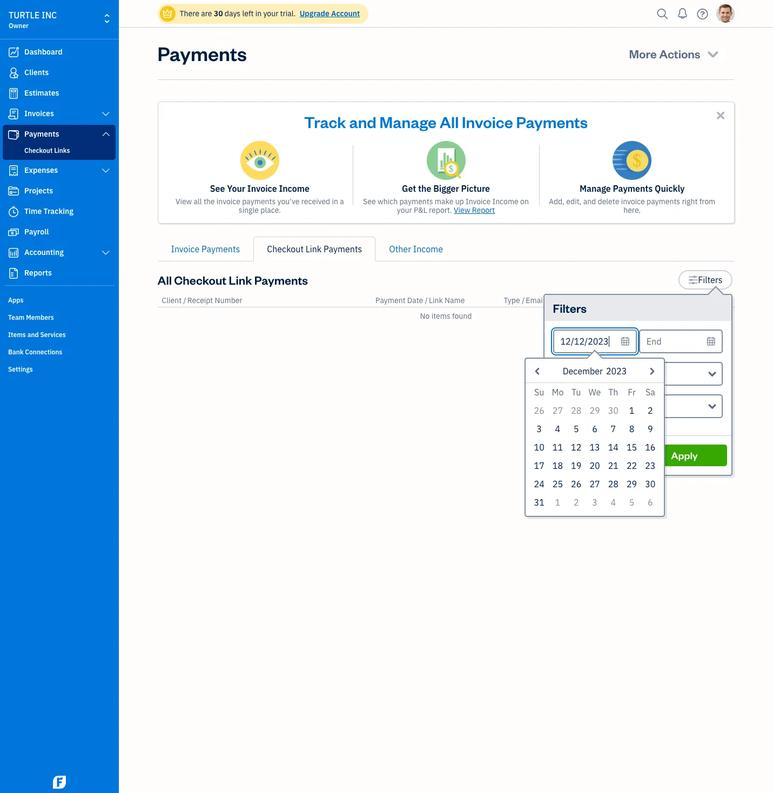 Task type: locate. For each thing, give the bounding box(es) containing it.
1 horizontal spatial 5
[[630, 498, 635, 508]]

payment inside payment type field
[[561, 369, 595, 380]]

0 vertical spatial 27 button
[[549, 402, 568, 420]]

in left a
[[332, 197, 339, 207]]

4 / from the left
[[705, 296, 708, 306]]

view left all
[[176, 197, 192, 207]]

from
[[700, 197, 716, 207]]

1 chevron large down image from the top
[[101, 130, 111, 138]]

apps
[[8, 296, 24, 304]]

amount button
[[676, 296, 703, 306]]

20 button
[[586, 457, 605, 475]]

1 horizontal spatial checkout
[[174, 273, 227, 288]]

6 button
[[586, 420, 605, 439], [642, 494, 660, 512]]

1 horizontal spatial invoice
[[622, 197, 646, 207]]

invoice for your
[[217, 197, 241, 207]]

0 horizontal spatial and
[[27, 331, 39, 339]]

expense image
[[7, 165, 20, 176]]

0 vertical spatial 3
[[537, 424, 542, 435]]

and for services
[[27, 331, 39, 339]]

2 vertical spatial chevron large down image
[[101, 249, 111, 257]]

5 button down the 22 button
[[623, 494, 642, 512]]

26 button
[[531, 402, 549, 420], [568, 475, 586, 494]]

1 horizontal spatial 1
[[630, 406, 635, 416]]

grid
[[531, 383, 660, 512]]

4 button up 11 at the bottom of the page
[[549, 420, 568, 439]]

1 vertical spatial 3
[[593, 498, 598, 508]]

1 vertical spatial 26
[[572, 479, 582, 490]]

0 vertical spatial 4
[[556, 424, 561, 435]]

payment left date
[[376, 296, 406, 306]]

checkout up receipt
[[174, 273, 227, 288]]

up
[[456, 197, 464, 207]]

1 button down fr
[[623, 402, 642, 420]]

0 horizontal spatial all
[[158, 273, 172, 288]]

2 vertical spatial checkout
[[174, 273, 227, 288]]

0 vertical spatial 2
[[648, 406, 654, 416]]

0 vertical spatial 28 button
[[568, 402, 586, 420]]

invoice inside the 'manage payments quickly add, edit, and delete invoice payments right from here.'
[[622, 197, 646, 207]]

link down received
[[306, 244, 322, 255]]

chevron large down image inside payments link
[[101, 130, 111, 138]]

0 vertical spatial 29 button
[[586, 402, 605, 420]]

the right all
[[204, 197, 215, 207]]

project image
[[7, 186, 20, 197]]

type up th
[[597, 369, 616, 380]]

and right edit,
[[584, 197, 597, 207]]

payments down get
[[400, 197, 433, 207]]

/ right date
[[425, 296, 428, 306]]

all checkout link payments
[[158, 273, 308, 288]]

2 up 9
[[648, 406, 654, 416]]

payments inside the 'manage payments quickly add, edit, and delete invoice payments right from here.'
[[647, 197, 681, 207]]

1 vertical spatial manage
[[580, 183, 612, 194]]

3 / from the left
[[522, 296, 525, 306]]

0 horizontal spatial in
[[256, 9, 262, 18]]

5 down 22
[[630, 498, 635, 508]]

projects
[[24, 186, 53, 196]]

1 vertical spatial 4 button
[[605, 494, 623, 512]]

4
[[556, 424, 561, 435], [611, 498, 617, 508]]

income right other
[[414, 244, 443, 255]]

all up get the bigger picture
[[440, 111, 459, 132]]

2 button down sa
[[642, 402, 660, 420]]

estimate image
[[7, 88, 20, 99]]

crown image
[[162, 8, 173, 19]]

connections
[[25, 348, 62, 356]]

2 horizontal spatial payments
[[647, 197, 681, 207]]

checkout down place.
[[267, 244, 304, 255]]

the inside the 'see your invoice income view all the invoice payments you've received in a single place.'
[[204, 197, 215, 207]]

there are 30 days left in your trial. upgrade account
[[180, 9, 360, 18]]

1 horizontal spatial 28 button
[[605, 475, 623, 494]]

chevron large down image for accounting
[[101, 249, 111, 257]]

1 vertical spatial filters
[[554, 301, 587, 316]]

0 horizontal spatial payments
[[242, 197, 276, 207]]

26 button down su
[[531, 402, 549, 420]]

2 horizontal spatial checkout
[[267, 244, 304, 255]]

payments down 'your'
[[242, 197, 276, 207]]

0 vertical spatial 4 button
[[549, 420, 568, 439]]

1 vertical spatial 29 button
[[623, 475, 642, 494]]

1 vertical spatial 1
[[556, 498, 561, 508]]

30 down 23 on the right bottom of the page
[[646, 479, 656, 490]]

2 for left 2 button
[[574, 498, 579, 508]]

heading containing december
[[526, 363, 665, 383]]

Currency field
[[554, 395, 723, 419]]

28 button down tu
[[568, 402, 586, 420]]

see which payments make up invoice income on your p&l report.
[[363, 197, 529, 215]]

3 chevron large down image from the top
[[101, 249, 111, 257]]

the right get
[[419, 183, 432, 194]]

2023
[[607, 366, 628, 377]]

3 button up 10
[[531, 420, 549, 439]]

1 vertical spatial 4
[[611, 498, 617, 508]]

0 vertical spatial the
[[419, 183, 432, 194]]

time
[[24, 207, 42, 216]]

/ left email
[[522, 296, 525, 306]]

30 button down 23 on the right bottom of the page
[[642, 475, 660, 494]]

4 up 11 at the bottom of the page
[[556, 424, 561, 435]]

chevron large down image
[[101, 130, 111, 138], [101, 167, 111, 175], [101, 249, 111, 257]]

view
[[176, 197, 192, 207], [454, 206, 471, 215]]

0 vertical spatial see
[[210, 183, 225, 194]]

payment
[[376, 296, 406, 306], [561, 369, 595, 380]]

chevron large down image down checkout links link
[[101, 167, 111, 175]]

and inside items and services link
[[27, 331, 39, 339]]

checkout for checkout links
[[24, 147, 53, 155]]

1 horizontal spatial 2
[[648, 406, 654, 416]]

in inside the 'see your invoice income view all the invoice payments you've received in a single place.'
[[332, 197, 339, 207]]

freshbooks image
[[51, 777, 68, 790]]

tracking
[[44, 207, 74, 216]]

1 vertical spatial type
[[597, 369, 616, 380]]

27 down mo
[[553, 406, 564, 416]]

amount
[[676, 296, 703, 306]]

3 button down "20" button
[[586, 494, 605, 512]]

your inside see which payments make up invoice income on your p&l report.
[[397, 206, 412, 215]]

0 horizontal spatial 6
[[593, 424, 598, 435]]

1 vertical spatial see
[[363, 197, 376, 207]]

2 chevron large down image from the top
[[101, 167, 111, 175]]

9
[[648, 424, 654, 435]]

27 button down 20
[[586, 475, 605, 494]]

see left 'your'
[[210, 183, 225, 194]]

filters
[[699, 275, 723, 286], [554, 301, 587, 316]]

1 vertical spatial 28
[[609, 479, 619, 490]]

invoice
[[217, 197, 241, 207], [622, 197, 646, 207]]

27 button down mo
[[549, 402, 568, 420]]

0 vertical spatial payment
[[376, 296, 406, 306]]

1 / from the left
[[184, 296, 186, 306]]

link up number
[[229, 273, 252, 288]]

1 horizontal spatial and
[[350, 111, 377, 132]]

payroll link
[[3, 223, 116, 242]]

payments for add,
[[647, 197, 681, 207]]

1 button down 25
[[549, 494, 568, 512]]

2 invoice from the left
[[622, 197, 646, 207]]

5 button
[[568, 420, 586, 439], [623, 494, 642, 512]]

owner
[[9, 22, 29, 30]]

0 horizontal spatial 26
[[535, 406, 545, 416]]

link up items
[[429, 296, 443, 306]]

2 horizontal spatial income
[[493, 197, 519, 207]]

income
[[279, 183, 310, 194], [493, 197, 519, 207], [414, 244, 443, 255]]

5 button up the '12'
[[568, 420, 586, 439]]

view inside the 'see your invoice income view all the invoice payments you've received in a single place.'
[[176, 197, 192, 207]]

2 payments from the left
[[400, 197, 433, 207]]

right
[[683, 197, 698, 207]]

12
[[572, 442, 582, 453]]

1 horizontal spatial 3
[[593, 498, 598, 508]]

27 button
[[549, 402, 568, 420], [586, 475, 605, 494]]

and
[[350, 111, 377, 132], [584, 197, 597, 207], [27, 331, 39, 339]]

0 horizontal spatial 1
[[556, 498, 561, 508]]

0 vertical spatial 5 button
[[568, 420, 586, 439]]

26 down 19
[[572, 479, 582, 490]]

1 vertical spatial chevron large down image
[[101, 167, 111, 175]]

and right track on the left of the page
[[350, 111, 377, 132]]

0 vertical spatial 5
[[574, 424, 579, 435]]

18 button
[[549, 457, 568, 475]]

0 vertical spatial 27
[[553, 406, 564, 416]]

2 button
[[642, 402, 660, 420], [568, 494, 586, 512]]

Start date in MM/DD/YYYY format text field
[[554, 330, 637, 354]]

in right left
[[256, 9, 262, 18]]

view right make
[[454, 206, 471, 215]]

your left p&l
[[397, 206, 412, 215]]

1 vertical spatial 29
[[627, 479, 638, 490]]

links
[[54, 147, 70, 155]]

your left trial.
[[264, 9, 279, 18]]

all up client
[[158, 273, 172, 288]]

6 button up "13"
[[586, 420, 605, 439]]

link
[[306, 244, 322, 255], [229, 273, 252, 288], [429, 296, 443, 306]]

0 horizontal spatial income
[[279, 183, 310, 194]]

2 horizontal spatial 30
[[646, 479, 656, 490]]

type inside payment type field
[[597, 369, 616, 380]]

type left email
[[504, 296, 521, 306]]

/ left status
[[705, 296, 708, 306]]

see for which
[[363, 197, 376, 207]]

0 horizontal spatial see
[[210, 183, 225, 194]]

15 button
[[623, 439, 642, 457]]

1 vertical spatial 28 button
[[605, 475, 623, 494]]

track
[[305, 111, 347, 132]]

invoice inside see which payments make up invoice income on your p&l report.
[[466, 197, 491, 207]]

1 horizontal spatial in
[[332, 197, 339, 207]]

see for your
[[210, 183, 225, 194]]

1 vertical spatial your
[[397, 206, 412, 215]]

30 for 30 button to the left
[[609, 406, 619, 416]]

report.
[[429, 206, 453, 215]]

payment type
[[561, 369, 616, 380]]

1 button
[[623, 402, 642, 420], [549, 494, 568, 512]]

29 button down we
[[586, 402, 605, 420]]

0 horizontal spatial 6 button
[[586, 420, 605, 439]]

payments inside the 'manage payments quickly add, edit, and delete invoice payments right from here.'
[[614, 183, 653, 194]]

see left which
[[363, 197, 376, 207]]

payments down quickly
[[647, 197, 681, 207]]

invoice down 'your'
[[217, 197, 241, 207]]

received
[[302, 197, 331, 207]]

/ for amount
[[705, 296, 708, 306]]

1 up 8 at bottom right
[[630, 406, 635, 416]]

filters right email
[[554, 301, 587, 316]]

apply
[[672, 449, 699, 462]]

27 down 20
[[590, 479, 601, 490]]

20
[[590, 461, 601, 472]]

0 vertical spatial 3 button
[[531, 420, 549, 439]]

3 up 10
[[537, 424, 542, 435]]

and right items
[[27, 331, 39, 339]]

chevron large down image inside expenses link
[[101, 167, 111, 175]]

0 vertical spatial and
[[350, 111, 377, 132]]

1 horizontal spatial your
[[397, 206, 412, 215]]

10
[[535, 442, 545, 453]]

2 vertical spatial income
[[414, 244, 443, 255]]

invoice inside the 'see your invoice income view all the invoice payments you've received in a single place.'
[[217, 197, 241, 207]]

28 button down the "21"
[[605, 475, 623, 494]]

th
[[609, 387, 619, 398]]

chevron large down image down chevron large down image
[[101, 130, 111, 138]]

client
[[162, 296, 182, 306]]

see inside see which payments make up invoice income on your p&l report.
[[363, 197, 376, 207]]

reports
[[24, 268, 52, 278]]

28
[[572, 406, 582, 416], [609, 479, 619, 490]]

6 up "13"
[[593, 424, 598, 435]]

clear
[[584, 449, 608, 462]]

26
[[535, 406, 545, 416], [572, 479, 582, 490]]

1 horizontal spatial 30
[[609, 406, 619, 416]]

2 button down 19 button
[[568, 494, 586, 512]]

/ for client
[[184, 296, 186, 306]]

30 up 7
[[609, 406, 619, 416]]

all
[[194, 197, 202, 207]]

1 vertical spatial all
[[158, 273, 172, 288]]

1 vertical spatial 6
[[648, 498, 654, 508]]

2 vertical spatial 30
[[646, 479, 656, 490]]

payment up tu
[[561, 369, 595, 380]]

chevron large down image up 'reports' link
[[101, 249, 111, 257]]

29 button down 22
[[623, 475, 642, 494]]

2 horizontal spatial and
[[584, 197, 597, 207]]

1 vertical spatial 6 button
[[642, 494, 660, 512]]

29 down 22
[[627, 479, 638, 490]]

see inside the 'see your invoice income view all the invoice payments you've received in a single place.'
[[210, 183, 225, 194]]

see your invoice income image
[[241, 141, 280, 180]]

1 vertical spatial 5 button
[[623, 494, 642, 512]]

accounting
[[24, 248, 64, 257]]

1 horizontal spatial 29
[[627, 479, 638, 490]]

and inside the 'manage payments quickly add, edit, and delete invoice payments right from here.'
[[584, 197, 597, 207]]

Payment Type field
[[554, 362, 723, 386]]

1 invoice from the left
[[217, 197, 241, 207]]

estimates
[[24, 88, 59, 98]]

invoice for payments
[[622, 197, 646, 207]]

0 horizontal spatial view
[[176, 197, 192, 207]]

/ right client
[[184, 296, 186, 306]]

0 vertical spatial 28
[[572, 406, 582, 416]]

account
[[332, 9, 360, 18]]

1 horizontal spatial 30 button
[[642, 475, 660, 494]]

single
[[239, 206, 259, 215]]

16
[[646, 442, 656, 453]]

items
[[432, 312, 451, 321]]

29 down we
[[590, 406, 601, 416]]

21
[[609, 461, 619, 472]]

24 button
[[531, 475, 549, 494]]

6 down 23 on the right bottom of the page
[[648, 498, 654, 508]]

5 up the '12'
[[574, 424, 579, 435]]

1 horizontal spatial all
[[440, 111, 459, 132]]

filters inside dropdown button
[[699, 275, 723, 286]]

team members link
[[3, 309, 116, 326]]

4 down the "21"
[[611, 498, 617, 508]]

1 down 25
[[556, 498, 561, 508]]

payments inside main element
[[24, 129, 59, 139]]

2 down 19
[[574, 498, 579, 508]]

are
[[201, 9, 212, 18]]

items and services link
[[3, 327, 116, 343]]

28 for right 28 button
[[609, 479, 619, 490]]

26 down su
[[535, 406, 545, 416]]

0 horizontal spatial type
[[504, 296, 521, 306]]

more
[[630, 46, 658, 61]]

28 button
[[568, 402, 586, 420], [605, 475, 623, 494]]

0 horizontal spatial 27 button
[[549, 402, 568, 420]]

turtle
[[9, 10, 40, 21]]

3 down 20
[[593, 498, 598, 508]]

27 for the top 27 "button"
[[553, 406, 564, 416]]

invoice right the delete
[[622, 197, 646, 207]]

0 vertical spatial 30 button
[[605, 402, 623, 420]]

in
[[256, 9, 262, 18], [332, 197, 339, 207]]

track and manage all invoice payments
[[305, 111, 588, 132]]

payments link
[[3, 125, 116, 144]]

1 horizontal spatial 26
[[572, 479, 582, 490]]

0 vertical spatial all
[[440, 111, 459, 132]]

4 button down 21 button
[[605, 494, 623, 512]]

the
[[419, 183, 432, 194], [204, 197, 215, 207]]

19
[[572, 461, 582, 472]]

1 vertical spatial in
[[332, 197, 339, 207]]

manage payments quickly add, edit, and delete invoice payments right from here.
[[549, 183, 716, 215]]

status
[[709, 296, 731, 306]]

income up you've
[[279, 183, 310, 194]]

timer image
[[7, 207, 20, 217]]

0 vertical spatial manage
[[380, 111, 437, 132]]

6 button down 23 button
[[642, 494, 660, 512]]

30 right are
[[214, 9, 223, 18]]

heading
[[526, 363, 665, 383]]

see
[[210, 183, 225, 194], [363, 197, 376, 207]]

checkout inside main element
[[24, 147, 53, 155]]

0 horizontal spatial 1 button
[[549, 494, 568, 512]]

view report
[[454, 206, 496, 215]]

main element
[[0, 0, 146, 794]]

1 horizontal spatial 5 button
[[623, 494, 642, 512]]

payroll
[[24, 227, 49, 237]]

3 payments from the left
[[647, 197, 681, 207]]

1 horizontal spatial 6
[[648, 498, 654, 508]]

1 vertical spatial and
[[584, 197, 597, 207]]

1 vertical spatial 2 button
[[568, 494, 586, 512]]

0 vertical spatial checkout
[[24, 147, 53, 155]]

payments
[[158, 41, 247, 66], [517, 111, 588, 132], [24, 129, 59, 139], [614, 183, 653, 194], [202, 244, 240, 255], [324, 244, 363, 255], [255, 273, 308, 288]]

1 payments from the left
[[242, 197, 276, 207]]

0 horizontal spatial manage
[[380, 111, 437, 132]]

edit,
[[567, 197, 582, 207]]

0 horizontal spatial invoice
[[217, 197, 241, 207]]

filters up amount / status at the right top of the page
[[699, 275, 723, 286]]

0 horizontal spatial 2 button
[[568, 494, 586, 512]]

30 button down th
[[605, 402, 623, 420]]

team
[[8, 314, 24, 322]]

27
[[553, 406, 564, 416], [590, 479, 601, 490]]

28 down tu
[[572, 406, 582, 416]]

payments inside the 'see your invoice income view all the invoice payments you've received in a single place.'
[[242, 197, 276, 207]]

26 button down 19
[[568, 475, 586, 494]]

1 vertical spatial income
[[493, 197, 519, 207]]

0 vertical spatial 1 button
[[623, 402, 642, 420]]

0 horizontal spatial 28
[[572, 406, 582, 416]]

income left on
[[493, 197, 519, 207]]

type
[[504, 296, 521, 306], [597, 369, 616, 380]]

checkout up expenses
[[24, 147, 53, 155]]

28 down the "21"
[[609, 479, 619, 490]]

17
[[535, 461, 545, 472]]

add,
[[549, 197, 565, 207]]

24
[[535, 479, 545, 490]]



Task type: describe. For each thing, give the bounding box(es) containing it.
chevron large down image for expenses
[[101, 167, 111, 175]]

reports link
[[3, 264, 116, 283]]

upgrade
[[300, 9, 330, 18]]

25
[[553, 479, 564, 490]]

date
[[408, 296, 424, 306]]

more actions
[[630, 46, 701, 61]]

14 button
[[605, 439, 623, 457]]

1 vertical spatial 27 button
[[586, 475, 605, 494]]

clients
[[24, 68, 49, 77]]

0 horizontal spatial 30 button
[[605, 402, 623, 420]]

trial.
[[280, 9, 296, 18]]

2 / from the left
[[425, 296, 428, 306]]

1 horizontal spatial 29 button
[[623, 475, 642, 494]]

1 for 1 button to the left
[[556, 498, 561, 508]]

get the bigger picture image
[[427, 141, 466, 180]]

expenses
[[24, 165, 58, 175]]

december
[[563, 366, 603, 377]]

sa
[[646, 387, 656, 398]]

checkout link payments
[[267, 244, 363, 255]]

payments for income
[[242, 197, 276, 207]]

chevron large down image for payments
[[101, 130, 111, 138]]

3 for right 3 button
[[593, 498, 598, 508]]

13
[[590, 442, 601, 453]]

close image
[[715, 109, 728, 122]]

3 for the top 3 button
[[537, 424, 542, 435]]

dashboard image
[[7, 47, 20, 58]]

turtle inc owner
[[9, 10, 57, 30]]

type / email
[[504, 296, 545, 306]]

0 vertical spatial 29
[[590, 406, 601, 416]]

0 vertical spatial 30
[[214, 9, 223, 18]]

0 horizontal spatial 26 button
[[531, 402, 549, 420]]

1 horizontal spatial 2 button
[[642, 402, 660, 420]]

december 2023
[[563, 366, 628, 377]]

manage payments quickly image
[[613, 141, 652, 180]]

chart image
[[7, 248, 20, 259]]

bank connections
[[8, 348, 62, 356]]

1 horizontal spatial the
[[419, 183, 432, 194]]

22
[[627, 461, 638, 472]]

no items found
[[421, 312, 472, 321]]

1 horizontal spatial 26 button
[[568, 475, 586, 494]]

18
[[553, 461, 564, 472]]

/ for type
[[522, 296, 525, 306]]

payments inside see which payments make up invoice income on your p&l report.
[[400, 197, 433, 207]]

26 for 26 button to the right
[[572, 479, 582, 490]]

2 for rightmost 2 button
[[648, 406, 654, 416]]

fr
[[629, 387, 636, 398]]

dashboard link
[[3, 43, 116, 62]]

tu
[[572, 387, 582, 398]]

1 vertical spatial 30 button
[[642, 475, 660, 494]]

here.
[[624, 206, 641, 215]]

quickly
[[656, 183, 685, 194]]

19 button
[[568, 457, 586, 475]]

11 button
[[549, 439, 568, 457]]

10 button
[[531, 439, 549, 457]]

bigger
[[434, 183, 460, 194]]

payment date button
[[376, 296, 424, 306]]

more actions button
[[620, 41, 731, 67]]

0 vertical spatial type
[[504, 296, 521, 306]]

checkout for checkout link payments
[[267, 244, 304, 255]]

checkout links link
[[5, 144, 114, 157]]

1 horizontal spatial link
[[306, 244, 322, 255]]

12 button
[[568, 439, 586, 457]]

bank connections link
[[3, 344, 116, 360]]

1 horizontal spatial 6 button
[[642, 494, 660, 512]]

0 vertical spatial your
[[264, 9, 279, 18]]

no
[[421, 312, 430, 321]]

report image
[[7, 268, 20, 279]]

27 for bottom 27 "button"
[[590, 479, 601, 490]]

invoice payments
[[171, 244, 240, 255]]

client / receipt number
[[162, 296, 243, 306]]

payment image
[[7, 129, 20, 140]]

p&l
[[414, 206, 428, 215]]

grid containing su
[[531, 383, 660, 512]]

23
[[646, 461, 656, 472]]

filters button
[[679, 270, 733, 290]]

7 button
[[605, 420, 623, 439]]

30 for bottom 30 button
[[646, 479, 656, 490]]

1 horizontal spatial 3 button
[[586, 494, 605, 512]]

0 horizontal spatial 28 button
[[568, 402, 586, 420]]

clients link
[[3, 63, 116, 83]]

days
[[225, 9, 241, 18]]

2 vertical spatial link
[[429, 296, 443, 306]]

accounting link
[[3, 243, 116, 263]]

get
[[402, 183, 417, 194]]

14
[[609, 442, 619, 453]]

9 button
[[642, 420, 660, 439]]

1 horizontal spatial 4
[[611, 498, 617, 508]]

which
[[378, 197, 398, 207]]

clear button
[[554, 445, 638, 467]]

there
[[180, 9, 200, 18]]

23 button
[[642, 457, 660, 475]]

dashboard
[[24, 47, 63, 57]]

invoice payments link
[[158, 237, 254, 262]]

apps link
[[3, 292, 116, 308]]

search image
[[655, 6, 672, 22]]

settings link
[[3, 361, 116, 377]]

1 horizontal spatial income
[[414, 244, 443, 255]]

0 horizontal spatial 4
[[556, 424, 561, 435]]

0 vertical spatial in
[[256, 9, 262, 18]]

17 button
[[531, 457, 549, 475]]

client image
[[7, 68, 20, 78]]

income inside see which payments make up invoice income on your p&l report.
[[493, 197, 519, 207]]

26 for the leftmost 26 button
[[535, 406, 545, 416]]

picture
[[462, 183, 491, 194]]

28 for left 28 button
[[572, 406, 582, 416]]

you've
[[278, 197, 300, 207]]

and for manage
[[350, 111, 377, 132]]

13 button
[[586, 439, 605, 457]]

other income link
[[376, 237, 457, 262]]

notifications image
[[675, 3, 692, 24]]

End date in MM/DD/YYYY format text field
[[640, 330, 723, 354]]

0 horizontal spatial link
[[229, 273, 252, 288]]

0 vertical spatial 6
[[593, 424, 598, 435]]

income inside the 'see your invoice income view all the invoice payments you've received in a single place.'
[[279, 183, 310, 194]]

projects link
[[3, 182, 116, 201]]

25 button
[[549, 475, 568, 494]]

invoice image
[[7, 109, 20, 120]]

21 button
[[605, 457, 623, 475]]

0 horizontal spatial 5
[[574, 424, 579, 435]]

su
[[535, 387, 545, 398]]

team members
[[8, 314, 54, 322]]

11
[[553, 442, 564, 453]]

manage inside the 'manage payments quickly add, edit, and delete invoice payments right from here.'
[[580, 183, 612, 194]]

other income
[[390, 244, 443, 255]]

go to help image
[[695, 6, 712, 22]]

1 for the top 1 button
[[630, 406, 635, 416]]

time tracking link
[[3, 202, 116, 222]]

other
[[390, 244, 412, 255]]

items and services
[[8, 331, 66, 339]]

0 horizontal spatial 5 button
[[568, 420, 586, 439]]

checkout links
[[24, 147, 70, 155]]

8
[[630, 424, 635, 435]]

currency
[[561, 401, 596, 412]]

1 horizontal spatial 4 button
[[605, 494, 623, 512]]

payment for payment type
[[561, 369, 595, 380]]

payment for payment date / link name
[[376, 296, 406, 306]]

bank
[[8, 348, 24, 356]]

invoices
[[24, 109, 54, 118]]

0 horizontal spatial 29 button
[[586, 402, 605, 420]]

1 horizontal spatial view
[[454, 206, 471, 215]]

0 horizontal spatial filters
[[554, 301, 587, 316]]

chevrondown image
[[706, 46, 721, 61]]

invoice inside the 'see your invoice income view all the invoice payments you've received in a single place.'
[[248, 183, 277, 194]]

your
[[227, 183, 246, 194]]

settings image
[[689, 274, 699, 287]]

number
[[215, 296, 243, 306]]

money image
[[7, 227, 20, 238]]

report
[[473, 206, 496, 215]]

found
[[453, 312, 472, 321]]

chevron large down image
[[101, 110, 111, 118]]



Task type: vqa. For each thing, say whether or not it's contained in the screenshot.
Dashboard
yes



